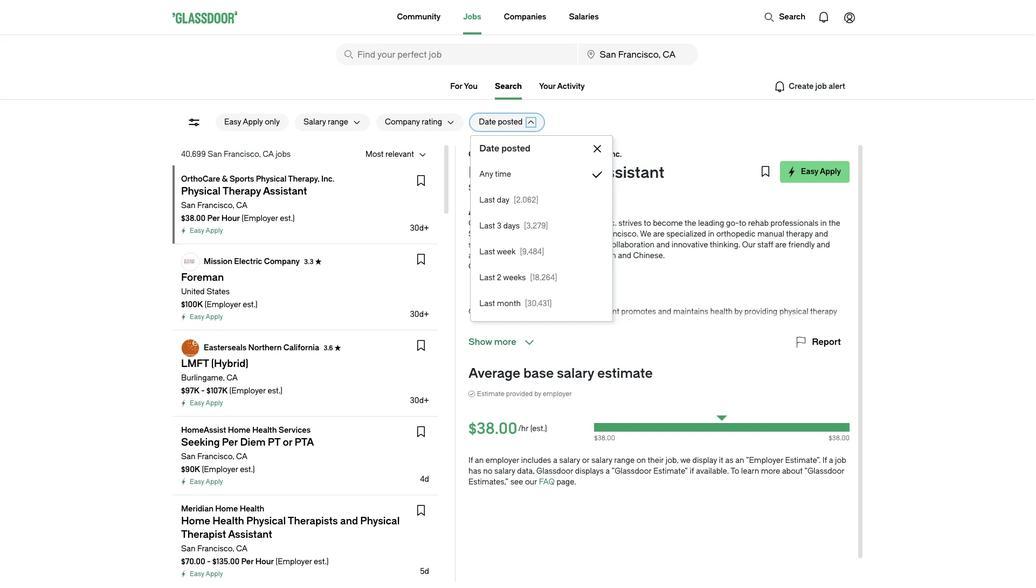 Task type: describe. For each thing, give the bounding box(es) containing it.
assistant inside orthocare & sports physical therapy, inc. physical therapy assistant san francisco, ca
[[596, 164, 665, 182]]

in down encourage on the right of page
[[582, 251, 588, 261]]

1 horizontal spatial patients,
[[791, 318, 821, 327]]

relaxed
[[490, 290, 520, 299]]

show more button
[[469, 336, 536, 349]]

jobs list element
[[173, 166, 445, 583]]

exercise
[[720, 361, 750, 371]]

glassdoor
[[537, 467, 574, 476]]

0 vertical spatial health
[[711, 308, 733, 317]]

ca left jobs
[[263, 150, 274, 159]]

necessary.
[[785, 351, 823, 360]]

and down collaboration
[[618, 251, 632, 261]]

last 3 days [3,279]
[[480, 222, 548, 231]]

1 vertical spatial date posted
[[480, 144, 531, 154]]

2 vertical spatial manual
[[589, 372, 616, 381]]

apply for san francisco, ca $38.00 per hour (employer est.)
[[206, 227, 223, 235]]

estimate
[[477, 391, 505, 398]]

rehab
[[749, 219, 769, 228]]

40,699 san francisco, ca jobs
[[181, 150, 291, 159]]

candidate
[[649, 340, 684, 349]]

activity
[[558, 82, 585, 91]]

2 vertical spatial by
[[535, 391, 542, 398]]

san right 40,699
[[208, 150, 222, 159]]

inc. for orthocare & sports physical therapy, inc. physical therapy assistant san francisco, ca
[[609, 150, 622, 159]]

& for orthocare & sports physical therapy, inc.
[[222, 175, 228, 184]]

procedures.
[[752, 361, 795, 371]]

2 "glassdoor from the left
[[805, 467, 845, 476]]

show
[[469, 337, 493, 347]]

health for meridian home health
[[240, 505, 264, 514]]

jobs
[[464, 12, 482, 22]]

only
[[265, 118, 280, 127]]

easy apply for san francisco, ca $70.00 - $135.00 per hour (employer est.)
[[190, 571, 223, 578]]

est.) inside united states $100k (employer est.)
[[243, 300, 258, 310]]

english
[[590, 251, 617, 261]]

thinking.
[[710, 241, 741, 250]]

administers
[[661, 318, 703, 327]]

day
[[497, 196, 510, 205]]

last week [9,484]
[[480, 248, 545, 257]]

ca inside orthocare & sports physical therapy, inc. physical therapy assistant san francisco, ca
[[532, 183, 545, 193]]

1 horizontal spatial with
[[820, 340, 835, 349]]

we inside our company's physical therapy assistant promotes and maintains health by providing physical therapy services under the supervision of a physical therapist, administers treatment programs for patients, assesses patient health by interviewing patients, performing physical examinations, and obtaining updating, and studying therapy histories. the ideal candidate should be able to work independently with excellent customer service mentality. fluency in chinese would be an advantage but not necessary. we promote evidence-based medicine in manual therapy and therapeutic exercise procedures. new graduate with a keen interest in orthopedic manual therapy is welcome to apply.
[[825, 351, 836, 360]]

richmond
[[511, 230, 549, 239]]

ca inside san francisco, ca $70.00 - $135.00 per hour (employer est.)
[[236, 545, 248, 554]]

physical up should
[[684, 329, 713, 338]]

(employer inside san francisco, ca $90k (employer est.)
[[202, 466, 238, 475]]

promotes
[[622, 308, 657, 317]]

therapy, for orthocare & sports physical therapy, inc. physical therapy assistant san francisco, ca
[[576, 150, 607, 159]]

maintains
[[674, 308, 709, 317]]

san inside san francisco, ca $90k (employer est.)
[[181, 453, 196, 462]]

meridian home health
[[181, 505, 264, 514]]

& inside 'about us orthocare & sports physical therapy inc. strives to become the leading go-to rehab professionals in the sunset and richmond district in san francisco. we are specialized in orthopedic manual therapy and sports physical therapy. we encourage collaboration and innovative thinking. our staff are friendly and approachable, and are bilingual in english and chinese. our work environment includes:'
[[509, 219, 515, 228]]

last day [2,062]
[[480, 196, 539, 205]]

francisco, inside orthocare & sports physical therapy, inc. physical therapy assistant san francisco, ca
[[487, 183, 530, 193]]

the
[[614, 340, 628, 349]]

any
[[480, 170, 493, 179]]

therapy up service on the right bottom of page
[[551, 340, 578, 349]]

jobs link
[[464, 0, 482, 35]]

2 horizontal spatial are
[[776, 241, 787, 250]]

average
[[469, 366, 521, 381]]

week
[[497, 248, 516, 257]]

faq
[[539, 478, 555, 487]]

physical inside 'about us orthocare & sports physical therapy inc. strives to become the leading go-to rehab professionals in the sunset and richmond district in san francisco. we are specialized in orthopedic manual therapy and sports physical therapy. we encourage collaboration and innovative thinking. our staff are friendly and approachable, and are bilingual in english and chinese. our work environment includes:'
[[542, 219, 572, 228]]

salary left the or on the bottom of the page
[[560, 456, 581, 466]]

interest
[[511, 372, 538, 381]]

obtaining
[[782, 329, 816, 338]]

apply for san francisco, ca $90k (employer est.)
[[206, 479, 223, 486]]

and down patient
[[504, 340, 517, 349]]

in down the ideal
[[634, 351, 640, 360]]

and up week
[[496, 230, 510, 239]]

Search keyword field
[[336, 44, 578, 65]]

home for homeassist
[[228, 426, 251, 435]]

manual inside 'about us orthocare & sports physical therapy inc. strives to become the leading go-to rehab professionals in the sunset and richmond district in san francisco. we are specialized in orthopedic manual therapy and sports physical therapy. we encourage collaboration and innovative thinking. our staff are friendly and approachable, and are bilingual in english and chinese. our work environment includes:'
[[758, 230, 785, 239]]

date posted inside date posted dropdown button
[[479, 118, 523, 127]]

easterseals northern california 3.6 ★
[[204, 344, 341, 353]]

salaries
[[569, 12, 599, 22]]

francisco, for orthocare & sports physical therapy, inc.
[[197, 201, 234, 210]]

2 horizontal spatial by
[[735, 308, 743, 317]]

encourage
[[567, 241, 606, 250]]

bilingual
[[550, 251, 580, 261]]

and up welcome
[[662, 361, 676, 371]]

est.) inside san francisco, ca $70.00 - $135.00 per hour (employer est.)
[[314, 558, 329, 567]]

Search location field
[[579, 44, 699, 65]]

home for meridian
[[215, 505, 238, 514]]

work inside our company's physical therapy assistant promotes and maintains health by providing physical therapy services under the supervision of a physical therapist, administers treatment programs for patients, assesses patient health by interviewing patients, performing physical examinations, and obtaining updating, and studying therapy histories. the ideal candidate should be able to work independently with excellent customer service mentality. fluency in chinese would be an advantage but not necessary. we promote evidence-based medicine in manual therapy and therapeutic exercise procedures. new graduate with a keen interest in orthopedic manual therapy is welcome to apply.
[[749, 340, 766, 349]]

job,
[[666, 456, 679, 466]]

available.
[[696, 467, 730, 476]]

(employer inside san francisco, ca $38.00 per hour (employer est.)
[[242, 214, 278, 223]]

therapist,
[[626, 318, 659, 327]]

2
[[497, 274, 502, 283]]

community
[[397, 12, 441, 22]]

easy inside easy apply only button
[[224, 118, 241, 127]]

assistant inside our company's physical therapy assistant promotes and maintains health by providing physical therapy services under the supervision of a physical therapist, administers treatment programs for patients, assesses patient health by interviewing patients, performing physical examinations, and obtaining updating, and studying therapy histories. the ideal candidate should be able to work independently with excellent customer service mentality. fluency in chinese would be an advantage but not necessary. we promote evidence-based medicine in manual therapy and therapeutic exercise procedures. new graduate with a keen interest in orthopedic manual therapy is welcome to apply.
[[587, 308, 620, 317]]

therapy inside our company's physical therapy assistant promotes and maintains health by providing physical therapy services under the supervision of a physical therapist, administers treatment programs for patients, assesses patient health by interviewing patients, performing physical examinations, and obtaining updating, and studying therapy histories. the ideal candidate should be able to work independently with excellent customer service mentality. fluency in chinese would be an advantage but not necessary. we promote evidence-based medicine in manual therapy and therapeutic exercise procedures. new graduate with a keen interest in orthopedic manual therapy is welcome to apply.
[[556, 308, 585, 317]]

last for last 3 days [3,279]
[[480, 222, 495, 231]]

become
[[653, 219, 683, 228]]

san francisco, ca $38.00 per hour (employer est.)
[[181, 201, 295, 223]]

1 horizontal spatial be
[[712, 340, 721, 349]]

★ for mission electric company
[[315, 258, 322, 266]]

therapy up report in the right bottom of the page
[[811, 308, 838, 317]]

easy apply only
[[224, 118, 280, 127]]

san inside san francisco, ca $70.00 - $135.00 per hour (employer est.)
[[181, 545, 196, 554]]

date posted list box
[[471, 162, 613, 317]]

international
[[490, 279, 535, 289]]

$38.00 left the /hr at bottom
[[469, 420, 518, 438]]

inc. for orthocare & sports physical therapy, inc.
[[321, 175, 335, 184]]

or
[[582, 456, 590, 466]]

most relevant
[[366, 150, 414, 159]]

any time
[[480, 170, 512, 179]]

mission electric company logo image
[[182, 254, 199, 271]]

workforce
[[537, 279, 573, 289]]

atmosphere
[[521, 290, 565, 299]]

company inside company rating dropdown button
[[385, 118, 420, 127]]

sunset
[[469, 230, 494, 239]]

fluency
[[604, 351, 632, 360]]

$38.00 up displays
[[595, 435, 616, 442]]

san inside 'about us orthocare & sports physical therapy inc. strives to become the leading go-to rehab professionals in the sunset and richmond district in san francisco. we are specialized in orthopedic manual therapy and sports physical therapy. we encourage collaboration and innovative thinking. our staff are friendly and approachable, and are bilingual in english and chinese. our work environment includes:'
[[586, 230, 600, 239]]

a up glassdoor
[[553, 456, 558, 466]]

international workforce relaxed atmosphere
[[490, 279, 573, 299]]

$38.00 up job
[[829, 435, 850, 442]]

- inside san francisco, ca $70.00 - $135.00 per hour (employer est.)
[[207, 558, 211, 567]]

date inside dropdown button
[[479, 118, 496, 127]]

our company's physical therapy assistant promotes and maintains health by providing physical therapy services under the supervision of a physical therapist, administers treatment programs for patients, assesses patient health by interviewing patients, performing physical examinations, and obtaining updating, and studying therapy histories. the ideal candidate should be able to work independently with excellent customer service mentality. fluency in chinese would be an advantage but not necessary. we promote evidence-based medicine in manual therapy and therapeutic exercise procedures. new graduate with a keen interest in orthopedic manual therapy is welcome to apply.
[[469, 308, 846, 381]]

1 30d+ from the top
[[410, 224, 429, 233]]

about
[[469, 208, 492, 217]]

mission
[[204, 257, 233, 267]]

2 if from the left
[[823, 456, 828, 466]]

0 vertical spatial our
[[743, 241, 756, 250]]

therapy left is
[[618, 372, 645, 381]]

therapy, for orthocare & sports physical therapy, inc.
[[288, 175, 320, 184]]

search link
[[495, 82, 522, 100]]

california
[[284, 344, 319, 353]]

orthopedic inside our company's physical therapy assistant promotes and maintains health by providing physical therapy services under the supervision of a physical therapist, administers treatment programs for patients, assesses patient health by interviewing patients, performing physical examinations, and obtaining updating, and studying therapy histories. the ideal candidate should be able to work independently with excellent customer service mentality. fluency in chinese would be an advantage but not necessary. we promote evidence-based medicine in manual therapy and therapeutic exercise procedures. new graduate with a keen interest in orthopedic manual therapy is welcome to apply.
[[548, 372, 587, 381]]

data,
[[518, 467, 535, 476]]

francisco, for homeassist home health services
[[197, 453, 234, 462]]

orthocare & sports physical therapy, inc. physical therapy assistant san francisco, ca
[[469, 150, 665, 193]]

and up administers
[[658, 308, 672, 317]]

a right of
[[589, 318, 593, 327]]

last for last month [30,431]
[[480, 299, 495, 309]]

time
[[495, 170, 512, 179]]

physical up for
[[780, 308, 809, 317]]

we
[[681, 456, 691, 466]]

est.) inside san francisco, ca $38.00 per hour (employer est.)
[[280, 214, 295, 223]]

ca inside san francisco, ca $38.00 per hour (employer est.)
[[236, 201, 248, 210]]

last month [30,431]
[[480, 299, 552, 309]]

1 vertical spatial our
[[469, 262, 482, 271]]

most relevant button
[[357, 146, 414, 163]]

easy apply for san francisco, ca $38.00 per hour (employer est.)
[[190, 227, 223, 235]]

to left rehab
[[740, 219, 747, 228]]

2 vertical spatial are
[[537, 251, 548, 261]]

san inside orthocare & sports physical therapy, inc. physical therapy assistant san francisco, ca
[[469, 183, 485, 193]]

collaboration
[[608, 241, 655, 250]]

ca inside burlingame, ca $97k - $107k (employer est.)
[[227, 374, 238, 383]]

est.) inside san francisco, ca $90k (employer est.)
[[240, 466, 255, 475]]

orthocare & sports physical therapy, inc.
[[181, 175, 335, 184]]

and up environment
[[522, 251, 535, 261]]

of
[[580, 318, 587, 327]]

1 vertical spatial posted
[[502, 144, 531, 154]]

is
[[646, 372, 652, 381]]

hour inside san francisco, ca $38.00 per hour (employer est.)
[[222, 214, 240, 223]]

a left job
[[829, 456, 834, 466]]

$135.00
[[213, 558, 240, 567]]

no
[[484, 467, 493, 476]]

physical up any time button
[[544, 150, 574, 159]]

$90k
[[181, 466, 200, 475]]

0 horizontal spatial we
[[554, 241, 565, 250]]

physical up the
[[595, 318, 624, 327]]

and up the chinese.
[[657, 241, 670, 250]]

to down examinations,
[[740, 340, 747, 349]]

$70.00
[[181, 558, 205, 567]]

able
[[723, 340, 738, 349]]

estimate provided by employer
[[477, 391, 572, 398]]

would
[[673, 351, 695, 360]]

service
[[539, 351, 565, 360]]

date posted button
[[471, 114, 523, 131]]

hour inside san francisco, ca $70.00 - $135.00 per hour (employer est.)
[[256, 558, 274, 567]]

salary down mentality.
[[557, 366, 595, 381]]

easy for san francisco, ca $90k (employer est.)
[[190, 479, 204, 486]]

2 horizontal spatial the
[[829, 219, 841, 228]]

1 vertical spatial health
[[530, 329, 553, 338]]

30d+ for mission electric company
[[410, 310, 429, 319]]

employer inside if an employer includes a salary or salary range on their job, we display it as an "employer estimate".  if a job has no salary data, glassdoor displays a "glassdoor estimate" if available.  to learn more about "glassdoor estimates," see our
[[486, 456, 520, 466]]

$100k
[[181, 300, 203, 310]]

homeassist
[[181, 426, 226, 435]]

in down mentality.
[[597, 361, 603, 371]]

report
[[813, 337, 842, 347]]

in up encourage on the right of page
[[577, 230, 584, 239]]

supervision
[[537, 318, 578, 327]]



Task type: vqa. For each thing, say whether or not it's contained in the screenshot.


Task type: locate. For each thing, give the bounding box(es) containing it.
2 vertical spatial orthocare
[[469, 219, 507, 228]]

★ for easterseals northern california
[[335, 345, 341, 352]]

last for last day [2,062]
[[480, 196, 495, 205]]

our down approachable,
[[469, 262, 482, 271]]

salary up see
[[495, 467, 516, 476]]

san down 40,699
[[181, 201, 196, 210]]

- inside burlingame, ca $97k - $107k (employer est.)
[[201, 387, 205, 396]]

therapy up is
[[634, 361, 660, 371]]

to right strives
[[644, 219, 652, 228]]

1 vertical spatial -
[[207, 558, 211, 567]]

francisco, for meridian home health
[[197, 545, 234, 554]]

1 horizontal spatial -
[[207, 558, 211, 567]]

0 horizontal spatial patients,
[[610, 329, 640, 338]]

last left 2
[[480, 274, 495, 283]]

close dropdown image
[[591, 142, 604, 155]]

range inside if an employer includes a salary or salary range on their job, we display it as an "employer estimate".  if a job has no salary data, glassdoor displays a "glassdoor estimate" if available.  to learn more about "glassdoor estimates," see our
[[615, 456, 635, 466]]

1 vertical spatial sports
[[230, 175, 254, 184]]

about
[[783, 467, 803, 476]]

2 vertical spatial therapy
[[556, 308, 585, 317]]

sports inside orthocare & sports physical therapy, inc. physical therapy assistant san francisco, ca
[[517, 150, 542, 159]]

orthocare up any
[[469, 150, 508, 159]]

not
[[771, 351, 783, 360]]

ca down homeassist home health services
[[236, 453, 248, 462]]

1 horizontal spatial per
[[241, 558, 254, 567]]

2 vertical spatial inc.
[[604, 219, 617, 228]]

0 vertical spatial ★
[[315, 258, 322, 266]]

1 vertical spatial orthocare
[[181, 175, 220, 184]]

30d+
[[410, 224, 429, 233], [410, 310, 429, 319], [410, 397, 429, 406]]

health up studying
[[530, 329, 553, 338]]

1 horizontal spatial we
[[640, 230, 652, 239]]

orthopedic inside 'about us orthocare & sports physical therapy inc. strives to become the leading go-to rehab professionals in the sunset and richmond district in san francisco. we are specialized in orthopedic manual therapy and sports physical therapy. we encourage collaboration and innovative thinking. our staff are friendly and approachable, and are bilingual in english and chinese. our work environment includes:'
[[717, 230, 756, 239]]

- right $70.00
[[207, 558, 211, 567]]

range inside dropdown button
[[328, 118, 348, 127]]

sports up any time button
[[517, 150, 542, 159]]

chinese.
[[634, 251, 665, 261]]

more
[[495, 337, 517, 347], [762, 467, 781, 476]]

ca down orthocare & sports physical therapy, inc.
[[236, 201, 248, 210]]

[9,484]
[[520, 248, 545, 257]]

easy for united states $100k (employer est.)
[[190, 313, 204, 321]]

easterseals northern california logo image
[[182, 340, 199, 357]]

1 horizontal spatial orthopedic
[[717, 230, 756, 239]]

francisco, inside san francisco, ca $90k (employer est.)
[[197, 453, 234, 462]]

are down become
[[654, 230, 665, 239]]

1 "glassdoor from the left
[[612, 467, 652, 476]]

sports down 40,699 san francisco, ca jobs
[[230, 175, 254, 184]]

under
[[501, 318, 521, 327]]

company
[[385, 118, 420, 127], [264, 257, 300, 267]]

0 horizontal spatial search
[[495, 82, 522, 91]]

if an employer includes a salary or salary range on their job, we display it as an "employer estimate".  if a job has no salary data, glassdoor displays a "glassdoor estimate" if available.  to learn more about "glassdoor estimates," see our
[[469, 456, 847, 487]]

easy for san francisco, ca $38.00 per hour (employer est.)
[[190, 227, 204, 235]]

therapy, up any time button
[[576, 150, 607, 159]]

with up graduate
[[820, 340, 835, 349]]

work down approachable,
[[484, 262, 502, 271]]

orthocare for orthocare & sports physical therapy, inc. physical therapy assistant san francisco, ca
[[469, 150, 508, 159]]

by right provided
[[535, 391, 542, 398]]

★ right 3.3
[[315, 258, 322, 266]]

1 horizontal spatial if
[[823, 456, 828, 466]]

the up patient
[[523, 318, 535, 327]]

san down any
[[469, 183, 485, 193]]

it
[[719, 456, 724, 466]]

the up specialized
[[685, 219, 697, 228]]

francisco, up orthocare & sports physical therapy, inc.
[[224, 150, 261, 159]]

weeks
[[503, 274, 526, 283]]

2 horizontal spatial we
[[825, 351, 836, 360]]

ca up $135.00
[[236, 545, 248, 554]]

easy apply for united states $100k (employer est.)
[[190, 313, 223, 321]]

& down 40,699 san francisco, ca jobs
[[222, 175, 228, 184]]

last for last week [9,484]
[[480, 248, 495, 257]]

1 horizontal spatial therapy,
[[576, 150, 607, 159]]

therapeutic
[[677, 361, 718, 371]]

apply.
[[698, 372, 719, 381]]

physical down jobs
[[256, 175, 287, 184]]

apply for burlingame, ca $97k - $107k (employer est.)
[[206, 400, 223, 407]]

1 vertical spatial with
[[469, 372, 484, 381]]

0 vertical spatial date
[[479, 118, 496, 127]]

0 horizontal spatial work
[[484, 262, 502, 271]]

physical inside 'about us orthocare & sports physical therapy inc. strives to become the leading go-to rehab professionals in the sunset and richmond district in san francisco. we are specialized in orthopedic manual therapy and sports physical therapy. we encourage collaboration and innovative thinking. our staff are friendly and approachable, and are bilingual in english and chinese. our work environment includes:'
[[493, 241, 522, 250]]

0 vertical spatial work
[[484, 262, 502, 271]]

displays
[[576, 467, 604, 476]]

jobs
[[276, 150, 291, 159]]

health for homeassist home health services
[[252, 426, 277, 435]]

physical inside our company's physical therapy assistant promotes and maintains health by providing physical therapy services under the supervision of a physical therapist, administers treatment programs for patients, assesses patient health by interviewing patients, performing physical examinations, and obtaining updating, and studying therapy histories. the ideal candidate should be able to work independently with excellent customer service mentality. fluency in chinese would be an advantage but not necessary. we promote evidence-based medicine in manual therapy and therapeutic exercise procedures. new graduate with a keen interest in orthopedic manual therapy is welcome to apply.
[[525, 308, 555, 317]]

any time button
[[471, 162, 613, 188]]

display
[[693, 456, 718, 466]]

inc. inside jobs list "element"
[[321, 175, 335, 184]]

therapy inside 'about us orthocare & sports physical therapy inc. strives to become the leading go-to rehab professionals in the sunset and richmond district in san francisco. we are specialized in orthopedic manual therapy and sports physical therapy. we encourage collaboration and innovative thinking. our staff are friendly and approachable, and are bilingual in english and chinese. our work environment includes:'
[[574, 219, 602, 228]]

if up has
[[469, 456, 473, 466]]

0 horizontal spatial health
[[530, 329, 553, 338]]

easy apply for burlingame, ca $97k - $107k (employer est.)
[[190, 400, 223, 407]]

provided
[[506, 391, 533, 398]]

date posted down search link
[[479, 118, 523, 127]]

$38.00 up mission electric company logo
[[181, 214, 206, 223]]

patients, up obtaining
[[791, 318, 821, 327]]

5d
[[420, 568, 429, 577]]

physical inside jobs list "element"
[[256, 175, 287, 184]]

inc. inside orthocare & sports physical therapy, inc. physical therapy assistant san francisco, ca
[[609, 150, 622, 159]]

be left able
[[712, 340, 721, 349]]

states
[[207, 288, 230, 297]]

based
[[538, 361, 560, 371]]

$38.00
[[181, 214, 206, 223], [469, 420, 518, 438], [595, 435, 616, 442], [829, 435, 850, 442]]

you
[[464, 82, 478, 91]]

companies
[[504, 12, 547, 22]]

$97k
[[181, 387, 199, 396]]

"employer
[[746, 456, 784, 466]]

by up treatment
[[735, 308, 743, 317]]

work inside 'about us orthocare & sports physical therapy inc. strives to become the leading go-to rehab professionals in the sunset and richmond district in san francisco. we are specialized in orthopedic manual therapy and sports physical therapy. we encourage collaboration and innovative thinking. our staff are friendly and approachable, and are bilingual in english and chinese. our work environment includes:'
[[484, 262, 502, 271]]

physical up approachable,
[[493, 241, 522, 250]]

[2,062]
[[514, 196, 539, 205]]

francisco, inside san francisco, ca $38.00 per hour (employer est.)
[[197, 201, 234, 210]]

for
[[779, 318, 789, 327]]

easy for burlingame, ca $97k - $107k (employer est.)
[[190, 400, 204, 407]]

0 horizontal spatial "glassdoor
[[612, 467, 652, 476]]

2 last from the top
[[480, 222, 495, 231]]

keen
[[492, 372, 509, 381]]

posted up time
[[502, 144, 531, 154]]

francisco, inside san francisco, ca $70.00 - $135.00 per hour (employer est.)
[[197, 545, 234, 554]]

to down therapeutic
[[689, 372, 696, 381]]

easy apply inside button
[[802, 167, 842, 176]]

orthocare
[[469, 150, 508, 159], [181, 175, 220, 184], [469, 219, 507, 228]]

easy for san francisco, ca $70.00 - $135.00 per hour (employer est.)
[[190, 571, 204, 578]]

sports inside 'about us orthocare & sports physical therapy inc. strives to become the leading go-to rehab professionals in the sunset and richmond district in san francisco. we are specialized in orthopedic manual therapy and sports physical therapy. we encourage collaboration and innovative thinking. our staff are friendly and approachable, and are bilingual in english and chinese. our work environment includes:'
[[516, 219, 540, 228]]

salaries link
[[569, 0, 599, 35]]

0 vertical spatial with
[[820, 340, 835, 349]]

should
[[686, 340, 710, 349]]

1 vertical spatial assistant
[[587, 308, 620, 317]]

★ inside easterseals northern california 3.6 ★
[[335, 345, 341, 352]]

your activity link
[[539, 82, 585, 91]]

your
[[539, 82, 556, 91]]

sports for orthocare & sports physical therapy, inc. physical therapy assistant san francisco, ca
[[517, 150, 542, 159]]

1 vertical spatial company
[[264, 257, 300, 267]]

1 horizontal spatial are
[[654, 230, 665, 239]]

0 horizontal spatial with
[[469, 372, 484, 381]]

4 last from the top
[[480, 274, 495, 283]]

be
[[712, 340, 721, 349], [697, 351, 706, 360]]

we up graduate
[[825, 351, 836, 360]]

home right meridian
[[215, 505, 238, 514]]

more inside popup button
[[495, 337, 517, 347]]

0 horizontal spatial ★
[[315, 258, 322, 266]]

and down for
[[767, 329, 780, 338]]

(employer inside united states $100k (employer est.)
[[205, 300, 241, 310]]

salary range
[[304, 118, 348, 127]]

and right friendly
[[817, 241, 831, 250]]

search inside button
[[780, 12, 806, 22]]

1 horizontal spatial search
[[780, 12, 806, 22]]

easy apply for san francisco, ca $90k (employer est.)
[[190, 479, 223, 486]]

(employer inside san francisco, ca $70.00 - $135.00 per hour (employer est.)
[[276, 558, 312, 567]]

therapy inside orthocare & sports physical therapy, inc. physical therapy assistant san francisco, ca
[[533, 164, 593, 182]]

1 horizontal spatial ★
[[335, 345, 341, 352]]

faq link
[[539, 478, 555, 487]]

1 vertical spatial inc.
[[321, 175, 335, 184]]

the inside our company's physical therapy assistant promotes and maintains health by providing physical therapy services under the supervision of a physical therapist, administers treatment programs for patients, assesses patient health by interviewing patients, performing physical examinations, and obtaining updating, and studying therapy histories. the ideal candidate should be able to work independently with excellent customer service mentality. fluency in chinese would be an advantage but not necessary. we promote evidence-based medicine in manual therapy and therapeutic exercise procedures. new graduate with a keen interest in orthopedic manual therapy is welcome to apply.
[[523, 318, 535, 327]]

3 last from the top
[[480, 248, 495, 257]]

more down "employer
[[762, 467, 781, 476]]

2 vertical spatial &
[[509, 219, 515, 228]]

therapy, inside orthocare & sports physical therapy, inc. physical therapy assistant san francisco, ca
[[576, 150, 607, 159]]

1 none field from the left
[[336, 44, 578, 65]]

sports inside jobs list "element"
[[230, 175, 254, 184]]

last for last 2 weeks [18,264]
[[480, 274, 495, 283]]

3 30d+ from the top
[[410, 397, 429, 406]]

a right displays
[[606, 467, 610, 476]]

2 none field from the left
[[579, 44, 699, 65]]

northern
[[248, 344, 282, 353]]

0 horizontal spatial therapy,
[[288, 175, 320, 184]]

1 vertical spatial ★
[[335, 345, 341, 352]]

5 last from the top
[[480, 299, 495, 309]]

per inside san francisco, ca $70.00 - $135.00 per hour (employer est.)
[[241, 558, 254, 567]]

0 vertical spatial 30d+
[[410, 224, 429, 233]]

0 horizontal spatial -
[[201, 387, 205, 396]]

assesses
[[469, 329, 502, 338]]

environment
[[503, 262, 549, 271]]

san inside san francisco, ca $38.00 per hour (employer est.)
[[181, 201, 196, 210]]

1 horizontal spatial none field
[[579, 44, 699, 65]]

ca up $107k
[[227, 374, 238, 383]]

company inside jobs list "element"
[[264, 257, 300, 267]]

physical down atmosphere
[[525, 308, 555, 317]]

0 vertical spatial manual
[[758, 230, 785, 239]]

1 vertical spatial we
[[554, 241, 565, 250]]

0 vertical spatial orthocare
[[469, 150, 508, 159]]

with down 'promote'
[[469, 372, 484, 381]]

★ inside mission electric company 3.3 ★
[[315, 258, 322, 266]]

2 vertical spatial sports
[[516, 219, 540, 228]]

0 vertical spatial therapy
[[533, 164, 593, 182]]

1 vertical spatial manual
[[605, 361, 632, 371]]

hour up mission
[[222, 214, 240, 223]]

to
[[731, 467, 740, 476]]

graduate
[[815, 361, 846, 371]]

& inside orthocare & sports physical therapy, inc. physical therapy assistant san francisco, ca
[[510, 150, 515, 159]]

0 vertical spatial more
[[495, 337, 517, 347]]

therapy, down jobs
[[288, 175, 320, 184]]

francisco, up last day [2,062]
[[487, 183, 530, 193]]

& inside jobs list "element"
[[222, 175, 228, 184]]

base
[[524, 366, 554, 381]]

inc.
[[609, 150, 622, 159], [321, 175, 335, 184], [604, 219, 617, 228]]

for you link
[[451, 82, 478, 91]]

2 horizontal spatial an
[[736, 456, 745, 466]]

strives
[[619, 219, 642, 228]]

therapy inside 'about us orthocare & sports physical therapy inc. strives to become the leading go-to rehab professionals in the sunset and richmond district in san francisco. we are specialized in orthopedic manual therapy and sports physical therapy. we encourage collaboration and innovative thinking. our staff are friendly and approachable, and are bilingual in english and chinese. our work environment includes:'
[[787, 230, 813, 239]]

1 if from the left
[[469, 456, 473, 466]]

san francisco, ca $70.00 - $135.00 per hour (employer est.)
[[181, 545, 329, 567]]

[30,431]
[[525, 299, 552, 309]]

0 horizontal spatial be
[[697, 351, 706, 360]]

per up mission
[[207, 214, 220, 223]]

posted inside dropdown button
[[498, 118, 523, 127]]

histories.
[[580, 340, 612, 349]]

none field search location
[[579, 44, 699, 65]]

1 horizontal spatial company
[[385, 118, 420, 127]]

0 vertical spatial search
[[780, 12, 806, 22]]

assistant up of
[[587, 308, 620, 317]]

★
[[315, 258, 322, 266], [335, 345, 341, 352]]

our inside our company's physical therapy assistant promotes and maintains health by providing physical therapy services under the supervision of a physical therapist, administers treatment programs for patients, assesses patient health by interviewing patients, performing physical examinations, and obtaining updating, and studying therapy histories. the ideal candidate should be able to work independently with excellent customer service mentality. fluency in chinese would be an advantage but not necessary. we promote evidence-based medicine in manual therapy and therapeutic exercise procedures. new graduate with a keen interest in orthopedic manual therapy is welcome to apply.
[[469, 308, 482, 317]]

by
[[735, 308, 743, 317], [554, 329, 563, 338], [535, 391, 542, 398]]

for
[[451, 82, 463, 91]]

$38.00 inside san francisco, ca $38.00 per hour (employer est.)
[[181, 214, 206, 223]]

30d+ for easterseals northern california
[[410, 397, 429, 406]]

in down leading
[[709, 230, 715, 239]]

& up time
[[510, 150, 515, 159]]

0 vertical spatial assistant
[[596, 164, 665, 182]]

range right salary
[[328, 118, 348, 127]]

physical
[[544, 150, 574, 159], [469, 164, 530, 182], [256, 175, 287, 184], [542, 219, 572, 228], [525, 308, 555, 317]]

0 vertical spatial employer
[[543, 391, 572, 398]]

in down based
[[540, 372, 546, 381]]

salary
[[304, 118, 326, 127]]

performing
[[642, 329, 682, 338]]

orthopedic down go-
[[717, 230, 756, 239]]

date
[[479, 118, 496, 127], [480, 144, 500, 154]]

0 horizontal spatial if
[[469, 456, 473, 466]]

ideal
[[630, 340, 647, 349]]

hour right $135.00
[[256, 558, 274, 567]]

orthocare inside jobs list "element"
[[181, 175, 220, 184]]

0 vertical spatial company
[[385, 118, 420, 127]]

but
[[758, 351, 769, 360]]

orthocare down 40,699
[[181, 175, 220, 184]]

orthocare inside orthocare & sports physical therapy, inc. physical therapy assistant san francisco, ca
[[469, 150, 508, 159]]

range left on
[[615, 456, 635, 466]]

last up about
[[480, 196, 495, 205]]

1 horizontal spatial hour
[[256, 558, 274, 567]]

None field
[[336, 44, 578, 65], [579, 44, 699, 65]]

est.)
[[280, 214, 295, 223], [243, 300, 258, 310], [268, 387, 283, 396], [240, 466, 255, 475], [314, 558, 329, 567]]

1 vertical spatial range
[[615, 456, 635, 466]]

- right $97k
[[201, 387, 205, 396]]

francisco,
[[224, 150, 261, 159], [487, 183, 530, 193], [197, 201, 234, 210], [197, 453, 234, 462], [197, 545, 234, 554]]

on
[[637, 456, 646, 466]]

0 vertical spatial patients,
[[791, 318, 821, 327]]

1 vertical spatial home
[[215, 505, 238, 514]]

assistant
[[596, 164, 665, 182], [587, 308, 620, 317]]

0 vertical spatial by
[[735, 308, 743, 317]]

1 vertical spatial date
[[480, 144, 500, 154]]

0 horizontal spatial range
[[328, 118, 348, 127]]

0 horizontal spatial employer
[[486, 456, 520, 466]]

burlingame,
[[181, 374, 225, 383]]

more up customer
[[495, 337, 517, 347]]

0 vertical spatial posted
[[498, 118, 523, 127]]

includes
[[521, 456, 552, 466]]

month
[[497, 299, 521, 309]]

san up $70.00
[[181, 545, 196, 554]]

1 vertical spatial 30d+
[[410, 310, 429, 319]]

an inside our company's physical therapy assistant promotes and maintains health by providing physical therapy services under the supervision of a physical therapist, administers treatment programs for patients, assesses patient health by interviewing patients, performing physical examinations, and obtaining updating, and studying therapy histories. the ideal candidate should be able to work independently with excellent customer service mentality. fluency in chinese would be an advantage but not necessary. we promote evidence-based medicine in manual therapy and therapeutic exercise procedures. new graduate with a keen interest in orthopedic manual therapy is welcome to apply.
[[708, 351, 717, 360]]

evidence-
[[502, 361, 538, 371]]

1 last from the top
[[480, 196, 495, 205]]

district
[[551, 230, 575, 239]]

are
[[654, 230, 665, 239], [776, 241, 787, 250], [537, 251, 548, 261]]

date down search link
[[479, 118, 496, 127]]

an up has
[[475, 456, 484, 466]]

1 vertical spatial work
[[749, 340, 766, 349]]

apply
[[243, 118, 263, 127], [820, 167, 842, 176], [206, 227, 223, 235], [206, 313, 223, 321], [206, 400, 223, 407], [206, 479, 223, 486], [206, 571, 223, 578]]

posted down search link
[[498, 118, 523, 127]]

electric
[[234, 257, 262, 267]]

1 horizontal spatial range
[[615, 456, 635, 466]]

open filter menu image
[[188, 116, 201, 129]]

per inside san francisco, ca $38.00 per hour (employer est.)
[[207, 214, 220, 223]]

therapy down the close dropdown image at the top right of the page
[[533, 164, 593, 182]]

0 vertical spatial orthopedic
[[717, 230, 756, 239]]

0 vertical spatial be
[[712, 340, 721, 349]]

2 vertical spatial we
[[825, 351, 836, 360]]

manual
[[758, 230, 785, 239], [605, 361, 632, 371], [589, 372, 616, 381]]

1 vertical spatial search
[[495, 82, 522, 91]]

& for orthocare & sports physical therapy, inc. physical therapy assistant san francisco, ca
[[510, 150, 515, 159]]

francisco, up $90k
[[197, 453, 234, 462]]

as
[[726, 456, 734, 466]]

relevant
[[386, 150, 414, 159]]

est.) inside burlingame, ca $97k - $107k (employer est.)
[[268, 387, 283, 396]]

work up but on the bottom right of page
[[749, 340, 766, 349]]

ca inside san francisco, ca $90k (employer est.)
[[236, 453, 248, 462]]

none field the search keyword
[[336, 44, 578, 65]]

orthocare up sunset
[[469, 219, 507, 228]]

1 vertical spatial health
[[240, 505, 264, 514]]

apply for san francisco, ca $70.00 - $135.00 per hour (employer est.)
[[206, 571, 223, 578]]

orthocare for orthocare & sports physical therapy, inc.
[[181, 175, 220, 184]]

company's
[[484, 308, 523, 317]]

a down 'promote'
[[486, 372, 490, 381]]

0 horizontal spatial by
[[535, 391, 542, 398]]

0 vertical spatial range
[[328, 118, 348, 127]]

0 horizontal spatial an
[[475, 456, 484, 466]]

orthocare inside 'about us orthocare & sports physical therapy inc. strives to become the leading go-to rehab professionals in the sunset and richmond district in san francisco. we are specialized in orthopedic manual therapy and sports physical therapy. we encourage collaboration and innovative thinking. our staff are friendly and approachable, and are bilingual in english and chinese. our work environment includes:'
[[469, 219, 507, 228]]

(employer
[[242, 214, 278, 223], [205, 300, 241, 310], [230, 387, 266, 396], [202, 466, 238, 475], [276, 558, 312, 567]]

health up san francisco, ca $70.00 - $135.00 per hour (employer est.)
[[240, 505, 264, 514]]

salary right the or on the bottom of the page
[[592, 456, 613, 466]]

0 vertical spatial we
[[640, 230, 652, 239]]

0 horizontal spatial company
[[264, 257, 300, 267]]

(employer inside burlingame, ca $97k - $107k (employer est.)
[[230, 387, 266, 396]]

0 horizontal spatial hour
[[222, 214, 240, 223]]

san up encourage on the right of page
[[586, 230, 600, 239]]

0 vertical spatial therapy,
[[576, 150, 607, 159]]

0 horizontal spatial more
[[495, 337, 517, 347]]

health up treatment
[[711, 308, 733, 317]]

and up friendly
[[815, 230, 829, 239]]

therapy up encourage on the right of page
[[574, 219, 602, 228]]

apply for united states $100k (employer est.)
[[206, 313, 223, 321]]

0 horizontal spatial are
[[537, 251, 548, 261]]

1 vertical spatial employer
[[486, 456, 520, 466]]

francisco, up $135.00
[[197, 545, 234, 554]]

sports for orthocare & sports physical therapy, inc.
[[230, 175, 254, 184]]

easy inside easy apply button
[[802, 167, 819, 176]]

updating,
[[469, 340, 502, 349]]

1 vertical spatial are
[[776, 241, 787, 250]]

date posted
[[479, 118, 523, 127], [480, 144, 531, 154]]

2 vertical spatial 30d+
[[410, 397, 429, 406]]

therapy.
[[524, 241, 552, 250]]

for you
[[451, 82, 478, 91]]

0 vertical spatial hour
[[222, 214, 240, 223]]

1 vertical spatial orthopedic
[[548, 372, 587, 381]]

mentality.
[[567, 351, 602, 360]]

1 horizontal spatial the
[[685, 219, 697, 228]]

in right professionals
[[821, 219, 827, 228]]

therapy, inside jobs list "element"
[[288, 175, 320, 184]]

1 vertical spatial be
[[697, 351, 706, 360]]

physical up day
[[469, 164, 530, 182]]

an down should
[[708, 351, 717, 360]]

2 30d+ from the top
[[410, 310, 429, 319]]

1 vertical spatial therapy
[[574, 219, 602, 228]]

1 horizontal spatial health
[[711, 308, 733, 317]]

company rating button
[[377, 114, 443, 131]]

report button
[[795, 336, 842, 349]]

last
[[480, 196, 495, 205], [480, 222, 495, 231], [480, 248, 495, 257], [480, 274, 495, 283], [480, 299, 495, 309]]

are right "staff"
[[776, 241, 787, 250]]

1 vertical spatial by
[[554, 329, 563, 338]]

last down sunset
[[480, 248, 495, 257]]

0 horizontal spatial none field
[[336, 44, 578, 65]]

employer up no
[[486, 456, 520, 466]]

inc. inside 'about us orthocare & sports physical therapy inc. strives to become the leading go-to rehab professionals in the sunset and richmond district in san francisco. we are specialized in orthopedic manual therapy and sports physical therapy. we encourage collaboration and innovative thinking. our staff are friendly and approachable, and are bilingual in english and chinese. our work environment includes:'
[[604, 219, 617, 228]]

2 vertical spatial our
[[469, 308, 482, 317]]

more inside if an employer includes a salary or salary range on their job, we display it as an "employer estimate".  if a job has no salary data, glassdoor displays a "glassdoor estimate" if available.  to learn more about "glassdoor estimates," see our
[[762, 467, 781, 476]]

independently
[[768, 340, 819, 349]]



